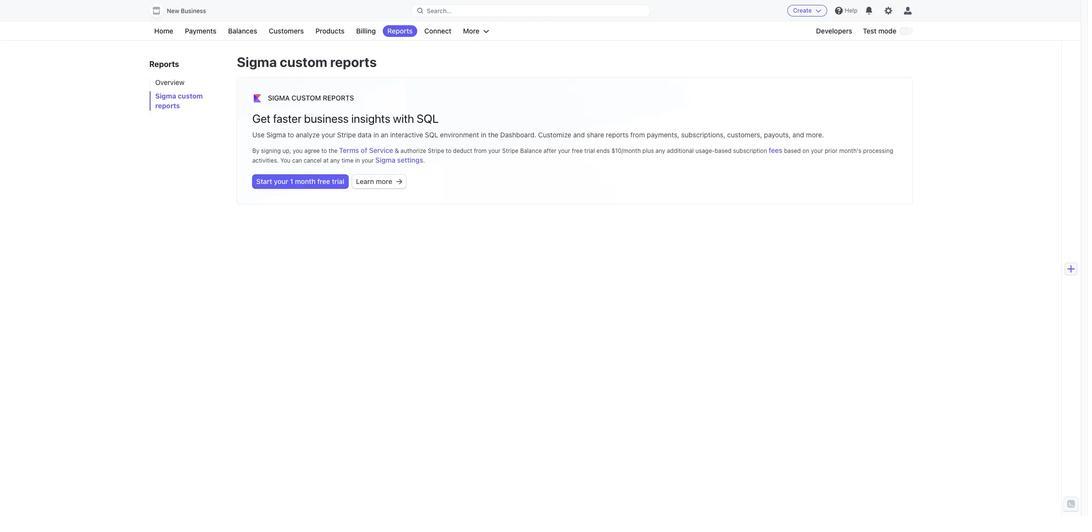 Task type: locate. For each thing, give the bounding box(es) containing it.
start your 1 month free trial
[[256, 177, 344, 186]]

&
[[395, 147, 399, 154]]

reports
[[330, 54, 377, 70], [155, 102, 180, 110], [606, 131, 629, 139]]

sigma down overview
[[155, 92, 176, 100]]

0 horizontal spatial from
[[474, 147, 487, 154]]

sigma custom reports link
[[149, 91, 227, 111]]

trial
[[584, 147, 595, 154], [332, 177, 344, 186]]

sigma custom reports
[[237, 54, 377, 70], [155, 92, 203, 110]]

time
[[342, 157, 354, 164]]

1 vertical spatial the
[[329, 147, 338, 154]]

month's
[[839, 147, 862, 154]]

to left deduct
[[446, 147, 451, 154]]

1 horizontal spatial trial
[[584, 147, 595, 154]]

customers,
[[727, 131, 762, 139]]

subscriptions,
[[681, 131, 725, 139]]

1 vertical spatial reports
[[155, 102, 180, 110]]

in left an
[[373, 131, 379, 139]]

0 vertical spatial any
[[656, 147, 665, 154]]

reports up $10/month on the right
[[606, 131, 629, 139]]

any right at
[[330, 157, 340, 164]]

trial left ends
[[584, 147, 595, 154]]

0 vertical spatial reports
[[330, 54, 377, 70]]

to up up,
[[288, 131, 294, 139]]

0 horizontal spatial any
[[330, 157, 340, 164]]

0 horizontal spatial free
[[317, 177, 330, 186]]

fees link
[[769, 146, 783, 155]]

1 horizontal spatial based
[[784, 147, 801, 154]]

1 and from the left
[[573, 131, 585, 139]]

1 horizontal spatial reports
[[330, 54, 377, 70]]

2 vertical spatial reports
[[323, 94, 354, 102]]

sigma custom reports up custom
[[237, 54, 377, 70]]

create button
[[787, 5, 827, 17]]

to
[[288, 131, 294, 139], [321, 147, 327, 154], [446, 147, 451, 154]]

reports down 'billing' link
[[330, 54, 377, 70]]

based inside by signing up, you agree to the terms of service & authorize stripe to deduct from your stripe balance after your free trial ends $10/month plus any additional usage-based subscription fees
[[715, 147, 732, 154]]

1 vertical spatial sql
[[425, 131, 438, 139]]

reports link
[[383, 25, 418, 37]]

1 vertical spatial any
[[330, 157, 340, 164]]

custom down 'overview' link at the top left of the page
[[178, 92, 203, 100]]

custom down customers link
[[280, 54, 327, 70]]

1 horizontal spatial reports
[[323, 94, 354, 102]]

your left 1
[[274, 177, 288, 186]]

1 vertical spatial free
[[317, 177, 330, 186]]

the
[[488, 131, 498, 139], [329, 147, 338, 154]]

1 based from the left
[[715, 147, 732, 154]]

0 horizontal spatial to
[[288, 131, 294, 139]]

balances
[[228, 27, 257, 35]]

sql right with
[[417, 112, 439, 125]]

sigma custom reports
[[268, 94, 354, 102]]

in right environment
[[481, 131, 486, 139]]

free
[[572, 147, 583, 154], [317, 177, 330, 186]]

1 horizontal spatial any
[[656, 147, 665, 154]]

in inside based on your prior month's processing activities. you can cancel at any time in your
[[355, 157, 360, 164]]

in
[[373, 131, 379, 139], [481, 131, 486, 139], [355, 157, 360, 164]]

svg image
[[396, 179, 402, 185]]

from
[[630, 131, 645, 139], [474, 147, 487, 154]]

developers
[[816, 27, 852, 35]]

and left the more.
[[793, 131, 804, 139]]

1 horizontal spatial sigma custom reports
[[237, 54, 377, 70]]

2 horizontal spatial reports
[[606, 131, 629, 139]]

products
[[315, 27, 345, 35]]

0 horizontal spatial reports
[[155, 102, 180, 110]]

0 vertical spatial free
[[572, 147, 583, 154]]

free inside button
[[317, 177, 330, 186]]

more button
[[458, 25, 494, 37]]

the left terms on the top left of page
[[329, 147, 338, 154]]

additional
[[667, 147, 694, 154]]

0 vertical spatial sql
[[417, 112, 439, 125]]

0 horizontal spatial reports
[[149, 60, 179, 68]]

mode
[[878, 27, 897, 35]]

free inside by signing up, you agree to the terms of service & authorize stripe to deduct from your stripe balance after your free trial ends $10/month plus any additional usage-based subscription fees
[[572, 147, 583, 154]]

2 based from the left
[[784, 147, 801, 154]]

0 horizontal spatial sigma custom reports
[[155, 92, 203, 110]]

trial down time
[[332, 177, 344, 186]]

your
[[322, 131, 335, 139], [488, 147, 501, 154], [558, 147, 570, 154], [811, 147, 823, 154], [362, 157, 374, 164], [274, 177, 288, 186]]

from up plus
[[630, 131, 645, 139]]

trial inside by signing up, you agree to the terms of service & authorize stripe to deduct from your stripe balance after your free trial ends $10/month plus any additional usage-based subscription fees
[[584, 147, 595, 154]]

1 vertical spatial trial
[[332, 177, 344, 186]]

to up at
[[321, 147, 327, 154]]

the inside by signing up, you agree to the terms of service & authorize stripe to deduct from your stripe balance after your free trial ends $10/month plus any additional usage-based subscription fees
[[329, 147, 338, 154]]

stripe down dashboard.
[[502, 147, 519, 154]]

use sigma to analyze your stripe data in an interactive sql environment in the dashboard. customize and share reports from payments, subscriptions, customers, payouts, and more.
[[252, 131, 824, 139]]

stripe
[[337, 131, 356, 139], [428, 147, 444, 154], [502, 147, 519, 154]]

your down terms of service link
[[362, 157, 374, 164]]

payments
[[185, 27, 216, 35]]

reports right the billing
[[387, 27, 413, 35]]

settings
[[397, 156, 423, 164]]

from right deduct
[[474, 147, 487, 154]]

any
[[656, 147, 665, 154], [330, 157, 340, 164]]

sql
[[417, 112, 439, 125], [425, 131, 438, 139]]

terms
[[339, 146, 359, 154]]

your right after
[[558, 147, 570, 154]]

overview link
[[149, 78, 227, 87]]

insights
[[351, 112, 390, 125]]

stripe up terms on the top left of page
[[337, 131, 356, 139]]

0 vertical spatial reports
[[387, 27, 413, 35]]

sql up authorize
[[425, 131, 438, 139]]

by
[[252, 147, 259, 154]]

you
[[280, 157, 291, 164]]

stripe right authorize
[[428, 147, 444, 154]]

1 horizontal spatial the
[[488, 131, 498, 139]]

free right month
[[317, 177, 330, 186]]

0 vertical spatial trial
[[584, 147, 595, 154]]

by signing up, you agree to the terms of service & authorize stripe to deduct from your stripe balance after your free trial ends $10/month plus any additional usage-based subscription fees
[[252, 146, 783, 154]]

home
[[154, 27, 173, 35]]

payments link
[[180, 25, 221, 37]]

sigma down balances link
[[237, 54, 277, 70]]

environment
[[440, 131, 479, 139]]

the left dashboard.
[[488, 131, 498, 139]]

reports up overview
[[149, 60, 179, 68]]

billing
[[356, 27, 376, 35]]

sigma settings .
[[375, 156, 425, 164]]

1 vertical spatial sigma custom reports
[[155, 92, 203, 110]]

ends
[[597, 147, 610, 154]]

1 horizontal spatial custom
[[280, 54, 327, 70]]

0 horizontal spatial trial
[[332, 177, 344, 186]]

0 horizontal spatial the
[[329, 147, 338, 154]]

custom
[[280, 54, 327, 70], [178, 92, 203, 100]]

1 vertical spatial from
[[474, 147, 487, 154]]

1 horizontal spatial free
[[572, 147, 583, 154]]

an
[[381, 131, 388, 139]]

service
[[369, 146, 393, 154]]

1 vertical spatial custom
[[178, 92, 203, 100]]

home link
[[149, 25, 178, 37]]

interactive
[[390, 131, 423, 139]]

1 horizontal spatial stripe
[[428, 147, 444, 154]]

based left on
[[784, 147, 801, 154]]

2 horizontal spatial to
[[446, 147, 451, 154]]

and left the share
[[573, 131, 585, 139]]

sigma custom reports down 'overview' link at the top left of the page
[[155, 92, 203, 110]]

1 horizontal spatial to
[[321, 147, 327, 154]]

1 horizontal spatial and
[[793, 131, 804, 139]]

Search… text field
[[411, 5, 650, 17]]

sigma
[[237, 54, 277, 70], [155, 92, 176, 100], [268, 94, 290, 102], [266, 131, 286, 139], [375, 156, 395, 164]]

reports up get faster business insights with sql
[[323, 94, 354, 102]]

any inside by signing up, you agree to the terms of service & authorize stripe to deduct from your stripe balance after your free trial ends $10/month plus any additional usage-based subscription fees
[[656, 147, 665, 154]]

based down the 'subscriptions,'
[[715, 147, 732, 154]]

your inside button
[[274, 177, 288, 186]]

terms of service link
[[339, 146, 393, 155]]

in right time
[[355, 157, 360, 164]]

0 horizontal spatial based
[[715, 147, 732, 154]]

up,
[[282, 147, 291, 154]]

any right plus
[[656, 147, 665, 154]]

0 horizontal spatial in
[[355, 157, 360, 164]]

trial inside start your 1 month free trial button
[[332, 177, 344, 186]]

0 horizontal spatial and
[[573, 131, 585, 139]]

free left ends
[[572, 147, 583, 154]]

month
[[295, 177, 316, 186]]

reports down overview
[[155, 102, 180, 110]]

1 horizontal spatial from
[[630, 131, 645, 139]]

1 vertical spatial reports
[[149, 60, 179, 68]]

2 horizontal spatial stripe
[[502, 147, 519, 154]]

and
[[573, 131, 585, 139], [793, 131, 804, 139]]

based
[[715, 147, 732, 154], [784, 147, 801, 154]]



Task type: vqa. For each thing, say whether or not it's contained in the screenshot.
any
yes



Task type: describe. For each thing, give the bounding box(es) containing it.
sigma custom reports inside sigma custom reports link
[[155, 92, 203, 110]]

your down dashboard.
[[488, 147, 501, 154]]

business
[[304, 112, 349, 125]]

authorize
[[401, 147, 426, 154]]

agree
[[304, 147, 320, 154]]

you
[[293, 147, 303, 154]]

create
[[793, 7, 812, 14]]

deduct
[[453, 147, 472, 154]]

plus
[[643, 147, 654, 154]]

can
[[292, 157, 302, 164]]

0 horizontal spatial custom
[[178, 92, 203, 100]]

sigma up signing
[[266, 131, 286, 139]]

more.
[[806, 131, 824, 139]]

connect link
[[419, 25, 456, 37]]

signing
[[261, 147, 281, 154]]

billing link
[[351, 25, 381, 37]]

.
[[423, 157, 425, 164]]

dashboard.
[[500, 131, 536, 139]]

0 vertical spatial from
[[630, 131, 645, 139]]

2 horizontal spatial reports
[[387, 27, 413, 35]]

connect
[[424, 27, 451, 35]]

test mode
[[863, 27, 897, 35]]

after
[[544, 147, 557, 154]]

on
[[803, 147, 809, 154]]

balance
[[520, 147, 542, 154]]

based inside based on your prior month's processing activities. you can cancel at any time in your
[[784, 147, 801, 154]]

learn more link
[[352, 175, 406, 188]]

processing
[[863, 147, 893, 154]]

your down "business"
[[322, 131, 335, 139]]

customize
[[538, 131, 571, 139]]

with
[[393, 112, 414, 125]]

of
[[361, 146, 367, 154]]

any inside based on your prior month's processing activities. you can cancel at any time in your
[[330, 157, 340, 164]]

search…
[[427, 7, 452, 14]]

prior
[[825, 147, 838, 154]]

start
[[256, 177, 272, 186]]

payments,
[[647, 131, 679, 139]]

2 horizontal spatial in
[[481, 131, 486, 139]]

learn more
[[356, 177, 392, 186]]

subscription
[[733, 147, 767, 154]]

faster
[[273, 112, 302, 125]]

customers link
[[264, 25, 309, 37]]

help
[[845, 7, 858, 14]]

fees
[[769, 146, 783, 154]]

developers link
[[811, 25, 857, 37]]

Search… search field
[[411, 5, 650, 17]]

2 vertical spatial reports
[[606, 131, 629, 139]]

$10/month
[[612, 147, 641, 154]]

business
[[181, 7, 206, 15]]

cancel
[[304, 157, 322, 164]]

new
[[167, 7, 179, 15]]

2 and from the left
[[793, 131, 804, 139]]

0 vertical spatial the
[[488, 131, 498, 139]]

get faster business insights with sql
[[252, 112, 439, 125]]

start your 1 month free trial button
[[252, 175, 348, 188]]

share
[[587, 131, 604, 139]]

learn
[[356, 177, 374, 186]]

new business button
[[149, 4, 216, 17]]

new business
[[167, 7, 206, 15]]

your right on
[[811, 147, 823, 154]]

get
[[252, 112, 271, 125]]

more
[[376, 177, 392, 186]]

products link
[[311, 25, 349, 37]]

custom
[[292, 94, 321, 102]]

help button
[[831, 3, 862, 18]]

analyze
[[296, 131, 320, 139]]

notifications image
[[865, 7, 873, 15]]

sigma up the faster at the top left of page
[[268, 94, 290, 102]]

test
[[863, 27, 877, 35]]

sigma down service
[[375, 156, 395, 164]]

based on your prior month's processing activities. you can cancel at any time in your
[[252, 147, 893, 164]]

more
[[463, 27, 480, 35]]

sigma settings link
[[375, 155, 423, 165]]

use
[[252, 131, 265, 139]]

payouts,
[[764, 131, 791, 139]]

0 horizontal spatial stripe
[[337, 131, 356, 139]]

1
[[290, 177, 293, 186]]

activities.
[[252, 157, 279, 164]]

0 vertical spatial custom
[[280, 54, 327, 70]]

from inside by signing up, you agree to the terms of service & authorize stripe to deduct from your stripe balance after your free trial ends $10/month plus any additional usage-based subscription fees
[[474, 147, 487, 154]]

data
[[358, 131, 372, 139]]

balances link
[[223, 25, 262, 37]]

0 vertical spatial sigma custom reports
[[237, 54, 377, 70]]

usage-
[[695, 147, 715, 154]]

1 horizontal spatial in
[[373, 131, 379, 139]]

at
[[323, 157, 329, 164]]

customers
[[269, 27, 304, 35]]

overview
[[155, 78, 184, 86]]



